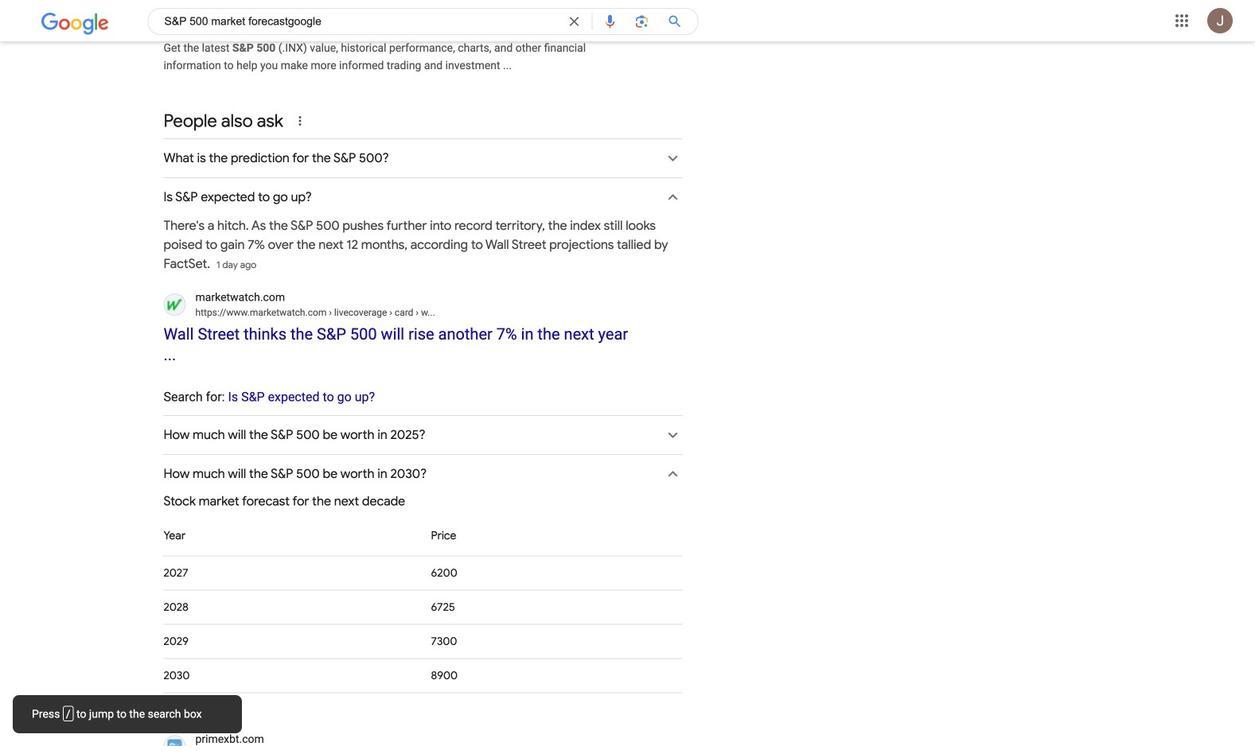 Task type: locate. For each thing, give the bounding box(es) containing it.
0 vertical spatial heading
[[164, 216, 682, 290]]

heading
[[164, 216, 682, 290], [164, 493, 682, 510]]

1 vertical spatial heading
[[164, 493, 682, 510]]

search by voice image
[[602, 14, 618, 29]]

2 heading from the top
[[164, 493, 682, 510]]

1 heading from the top
[[164, 216, 682, 290]]

None text field
[[195, 0, 399, 12], [300, 0, 399, 10], [195, 305, 435, 320], [327, 307, 435, 318], [195, 0, 399, 12], [300, 0, 399, 10], [195, 305, 435, 320], [327, 307, 435, 318]]

search by image image
[[634, 14, 650, 29]]

None search field
[[0, 0, 698, 38]]

google image
[[41, 13, 109, 35]]



Task type: vqa. For each thing, say whether or not it's contained in the screenshot.
2nd 'Zev Yaroslavsky Las Virgenes Highlands Park' BUTTON from left Highlands
no



Task type: describe. For each thing, give the bounding box(es) containing it.
Search text field
[[164, 13, 557, 34]]



